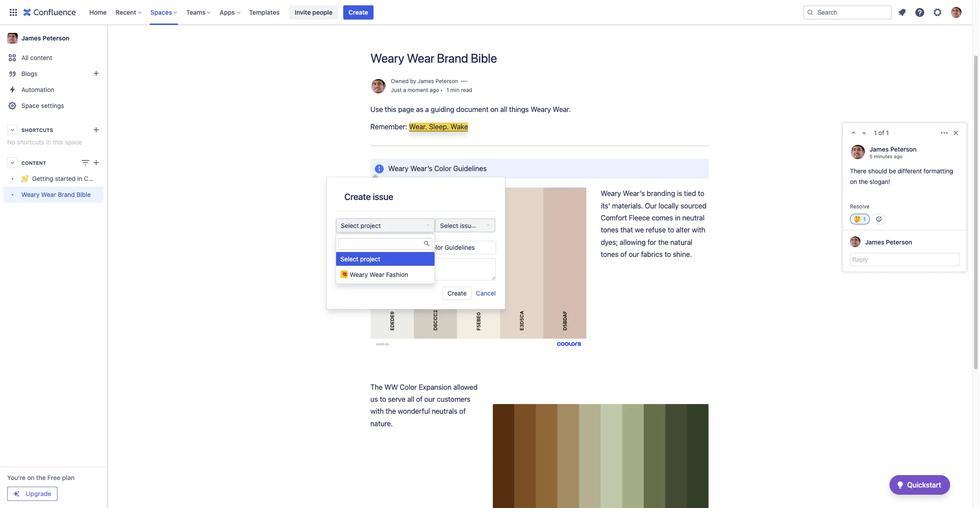 Task type: describe. For each thing, give the bounding box(es) containing it.
home link
[[87, 5, 109, 19]]

issue for create
[[373, 192, 393, 202]]

settings
[[41, 102, 64, 110]]

james inside space 'element'
[[21, 34, 41, 42]]

to left shine.
[[665, 251, 671, 259]]

owned by
[[391, 78, 418, 85]]

nature.
[[370, 420, 393, 428]]

resolve button
[[850, 204, 870, 210]]

all content link
[[4, 50, 103, 66]]

weary wear's branding is tied to its' materials. our locally sourced comfort fleece comes in neutral tones that we refuse to alter with dyes; allowing for the natural tones of our fabrics to shine.
[[601, 190, 708, 259]]

in for shortcuts
[[46, 138, 51, 146]]

1 horizontal spatial a
[[425, 106, 429, 114]]

weary right panel info icon
[[388, 165, 409, 173]]

the inside weary wear's branding is tied to its' materials. our locally sourced comfort fleece comes in neutral tones that we refuse to alter with dyes; allowing for the natural tones of our fabrics to shine.
[[658, 239, 669, 247]]

create for create issue
[[344, 192, 371, 202]]

search image
[[807, 9, 814, 16]]

5
[[870, 153, 873, 159]]

color for expansion
[[400, 384, 417, 392]]

us
[[370, 396, 378, 404]]

to inside the ww color expansion allowed us to serve all of our customers with the wonderful neutrals of nature.
[[380, 396, 386, 404]]

previous comment image
[[848, 128, 859, 138]]

resolve
[[850, 204, 870, 210]]

all content
[[21, 54, 52, 61]]

plan
[[62, 475, 75, 482]]

1 vertical spatial wear.
[[409, 123, 427, 131]]

you're
[[7, 475, 26, 482]]

select issue type
[[440, 222, 489, 230]]

invite people
[[295, 8, 333, 16]]

templates
[[249, 8, 280, 16]]

branding
[[647, 190, 675, 198]]

weary up owned
[[370, 51, 404, 65]]

content
[[30, 54, 52, 61]]

slogan!
[[870, 178, 890, 186]]

in inside weary wear's branding is tied to its' materials. our locally sourced comfort fleece comes in neutral tones that we refuse to alter with dyes; allowing for the natural tones of our fabrics to shine.
[[675, 214, 681, 222]]

blogs
[[21, 70, 37, 77]]

select for the select project link
[[341, 222, 359, 230]]

comfort
[[601, 214, 627, 222]]

next comment image
[[859, 128, 870, 138]]

in for started
[[77, 175, 82, 183]]

james peterson link inside comment by james peterson comment
[[870, 145, 917, 153]]

is
[[677, 190, 682, 198]]

getting started in confluence
[[32, 175, 117, 183]]

customers
[[437, 396, 471, 404]]

create a page image
[[91, 158, 102, 168]]

our inside weary wear's branding is tied to its' materials. our locally sourced comfort fleece comes in neutral tones that we refuse to alter with dyes; allowing for the natural tones of our fabrics to shine.
[[629, 251, 639, 259]]

as
[[416, 106, 423, 114]]

our inside the ww color expansion allowed us to serve all of our customers with the wonderful neutrals of nature.
[[424, 396, 435, 404]]

that
[[620, 226, 633, 234]]

by
[[410, 78, 416, 85]]

remember: wear. sleep. wake
[[370, 123, 468, 131]]

use this page as a guiding document on all things weary wear.
[[370, 106, 573, 114]]

project inside the select project link
[[361, 222, 381, 230]]

1 vertical spatial project
[[360, 256, 380, 263]]

weary wear fashion
[[350, 271, 408, 279]]

fabrics
[[641, 251, 663, 259]]

there should be different formatting on the slogan!
[[850, 167, 955, 186]]

weary right things
[[531, 106, 551, 114]]

cancel link
[[472, 290, 496, 297]]

of down customers at the bottom left of the page
[[459, 408, 466, 416]]

shine.
[[673, 251, 692, 259]]

summary
[[349, 244, 376, 251]]

there
[[850, 167, 867, 175]]

the ww color expansion allowed us to serve all of our customers with the wonderful neutrals of nature.
[[370, 384, 479, 428]]

materials.
[[612, 202, 643, 210]]

to right tied
[[698, 190, 704, 198]]

content
[[21, 160, 46, 166]]

spaces
[[150, 8, 172, 16]]

premium image
[[13, 491, 20, 498]]

check image
[[895, 480, 906, 491]]

should
[[868, 167, 887, 175]]

Search field
[[803, 5, 892, 19]]

on inside space 'element'
[[27, 475, 35, 482]]

0 vertical spatial bible
[[471, 51, 497, 65]]

ww
[[385, 384, 398, 392]]

create for create
[[349, 8, 368, 16]]

cancel
[[476, 290, 496, 297]]

0 vertical spatial weary wear brand bible
[[370, 51, 497, 65]]

0 vertical spatial brand
[[437, 51, 468, 65]]

1 for 1 min read
[[446, 87, 449, 93]]

of right the next comment image
[[879, 129, 884, 137]]

peterson inside james peterson 5 minutes ago
[[890, 145, 917, 153]]

2 vertical spatial james
[[865, 239, 884, 246]]

space settings link
[[4, 98, 103, 114]]

people
[[312, 8, 333, 16]]

natural
[[670, 239, 692, 247]]

expansion
[[419, 384, 452, 392]]

0 vertical spatial on
[[490, 106, 498, 114]]

of inside weary wear's branding is tied to its' materials. our locally sourced comfort fleece comes in neutral tones that we refuse to alter with dyes; allowing for the natural tones of our fabrics to shine.
[[620, 251, 627, 259]]

minutes
[[874, 153, 893, 159]]

space settings
[[21, 102, 64, 110]]

content button
[[4, 155, 103, 171]]

weary wear's color guidelines
[[388, 165, 487, 173]]

1 button
[[850, 214, 870, 225]]

issue for select
[[460, 222, 475, 230]]

owned
[[391, 78, 409, 85]]

no
[[7, 138, 15, 146]]

panel info image
[[374, 164, 385, 175]]

templates link
[[246, 5, 282, 19]]

1 for 1 of 1
[[874, 129, 877, 137]]

free
[[47, 475, 60, 482]]

create link
[[343, 5, 374, 19]]

the inside there should be different formatting on the slogan!
[[859, 178, 868, 186]]

different
[[898, 167, 922, 175]]

getting started in confluence link
[[4, 171, 117, 187]]

weary inside weary wear's branding is tied to its' materials. our locally sourced comfort fleece comes in neutral tones that we refuse to alter with dyes; allowing for the natural tones of our fabrics to shine.
[[601, 190, 621, 198]]

the
[[370, 384, 383, 392]]

wear's for color
[[410, 165, 432, 173]]

things
[[509, 106, 529, 114]]

quickstart
[[907, 482, 941, 490]]

0 vertical spatial ago
[[430, 87, 439, 93]]

color for guidelines
[[434, 165, 451, 173]]

be
[[889, 167, 896, 175]]

create issue
[[344, 192, 393, 202]]

weary wear brand bible inside tree
[[21, 191, 91, 199]]

read
[[461, 87, 472, 93]]

tree inside space 'element'
[[4, 171, 117, 203]]

weary down description
[[350, 271, 368, 279]]

just
[[391, 87, 402, 93]]

the inside space 'element'
[[36, 475, 46, 482]]



Task type: vqa. For each thing, say whether or not it's contained in the screenshot.
bottom In
yes



Task type: locate. For each thing, give the bounding box(es) containing it.
wear inside space 'element'
[[41, 191, 56, 199]]

the down serve
[[386, 408, 396, 416]]

0 horizontal spatial weary wear brand bible
[[21, 191, 91, 199]]

1 horizontal spatial on
[[490, 106, 498, 114]]

wake
[[451, 123, 468, 131]]

our
[[629, 251, 639, 259], [424, 396, 435, 404]]

james peterson link up reply field
[[865, 239, 912, 246]]

blogs link
[[4, 66, 103, 82]]

weary wear brand bible up the by
[[370, 51, 497, 65]]

weary wear brand bible link
[[4, 187, 103, 203]]

james peterson link up minutes
[[870, 145, 917, 153]]

fleece
[[629, 214, 650, 222]]

0 horizontal spatial this
[[53, 138, 63, 146]]

confluence
[[84, 175, 117, 183]]

ago right moment
[[430, 87, 439, 93]]

1 vertical spatial peterson
[[890, 145, 917, 153]]

None text field
[[338, 238, 432, 250], [384, 241, 496, 255], [338, 238, 432, 250], [384, 241, 496, 255]]

project down the "summary"
[[360, 256, 380, 263]]

bible up read
[[471, 51, 497, 65]]

1 horizontal spatial all
[[500, 106, 507, 114]]

2 vertical spatial wear
[[370, 271, 384, 279]]

guiding
[[431, 106, 454, 114]]

close comment sidebar image
[[952, 130, 960, 137]]

1 horizontal spatial this
[[385, 106, 396, 114]]

allowed
[[453, 384, 478, 392]]

alter
[[676, 226, 690, 234]]

1 vertical spatial bible
[[76, 191, 91, 199]]

1 tones from the top
[[601, 226, 619, 234]]

weary down the getting
[[21, 191, 40, 199]]

tones up dyes;
[[601, 226, 619, 234]]

0 vertical spatial wear
[[407, 51, 434, 65]]

home
[[89, 8, 107, 16]]

0 horizontal spatial ago
[[430, 87, 439, 93]]

0 vertical spatial james peterson link
[[4, 29, 103, 47]]

upgrade button
[[8, 488, 57, 501]]

tones down dyes;
[[601, 251, 619, 259]]

space element
[[0, 25, 117, 509]]

of
[[879, 129, 884, 137], [620, 251, 627, 259], [416, 396, 423, 404], [459, 408, 466, 416]]

0 horizontal spatial wear
[[41, 191, 56, 199]]

1 vertical spatial color
[[400, 384, 417, 392]]

color inside the ww color expansion allowed us to serve all of our customers with the wonderful neutrals of nature.
[[400, 384, 417, 392]]

weary
[[370, 51, 404, 65], [531, 106, 551, 114], [388, 165, 409, 173], [601, 190, 621, 198], [21, 191, 40, 199], [350, 271, 368, 279]]

this right use
[[385, 106, 396, 114]]

0 horizontal spatial color
[[400, 384, 417, 392]]

0 horizontal spatial wear.
[[409, 123, 427, 131]]

1 vertical spatial james
[[870, 145, 889, 153]]

to right us
[[380, 396, 386, 404]]

weary inside tree
[[21, 191, 40, 199]]

1 horizontal spatial in
[[77, 175, 82, 183]]

brand down 'started' on the left of the page
[[58, 191, 75, 199]]

1 vertical spatial james peterson
[[865, 239, 912, 246]]

james peterson up the 'content'
[[21, 34, 69, 42]]

1 vertical spatial issue
[[460, 222, 475, 230]]

Reply field
[[850, 253, 960, 267]]

1 vertical spatial with
[[370, 408, 384, 416]]

comment by james peterson comment
[[843, 128, 967, 230]]

on down there
[[850, 178, 857, 186]]

select left type
[[440, 222, 458, 230]]

our down the expansion
[[424, 396, 435, 404]]

on right you're at the bottom of the page
[[27, 475, 35, 482]]

1 vertical spatial select project
[[340, 256, 380, 263]]

0 vertical spatial james
[[21, 34, 41, 42]]

:thinking: image
[[854, 216, 861, 223], [854, 216, 861, 223]]

wear.
[[553, 106, 571, 114], [409, 123, 427, 131]]

in inside tree
[[77, 175, 82, 183]]

1 vertical spatial ago
[[894, 153, 903, 159]]

our down allowing
[[629, 251, 639, 259]]

select for select issue type link
[[440, 222, 458, 230]]

comes
[[652, 214, 673, 222]]

0 vertical spatial our
[[629, 251, 639, 259]]

1
[[446, 87, 449, 93], [874, 129, 877, 137], [886, 129, 889, 137], [863, 216, 866, 222]]

select project down the "summary"
[[340, 256, 380, 263]]

this
[[385, 106, 396, 114], [53, 138, 63, 146]]

the down there
[[859, 178, 868, 186]]

james peterson inside space 'element'
[[21, 34, 69, 42]]

issue down panel info icon
[[373, 192, 393, 202]]

0 horizontal spatial our
[[424, 396, 435, 404]]

on right document at left top
[[490, 106, 498, 114]]

brand inside weary wear brand bible link
[[58, 191, 75, 199]]

select down the "summary"
[[340, 256, 359, 263]]

create inside create link
[[349, 8, 368, 16]]

weary up its'
[[601, 190, 621, 198]]

1 up james peterson 5 minutes ago
[[886, 129, 889, 137]]

1 horizontal spatial wear.
[[553, 106, 571, 114]]

wear's inside weary wear's branding is tied to its' materials. our locally sourced comfort fleece comes in neutral tones that we refuse to alter with dyes; allowing for the natural tones of our fabrics to shine.
[[623, 190, 645, 198]]

1 horizontal spatial wear's
[[623, 190, 645, 198]]

a right the as
[[425, 106, 429, 114]]

1 inside button
[[863, 216, 866, 222]]

1 for 1
[[863, 216, 866, 222]]

in right 'started' on the left of the page
[[77, 175, 82, 183]]

we
[[635, 226, 644, 234]]

select issue type link
[[435, 219, 495, 232]]

0 vertical spatial james peterson
[[21, 34, 69, 42]]

1 horizontal spatial our
[[629, 251, 639, 259]]

this inside space 'element'
[[53, 138, 63, 146]]

1 vertical spatial create
[[344, 192, 371, 202]]

james peterson up reply field
[[865, 239, 912, 246]]

all for serve
[[407, 396, 414, 404]]

invite people button
[[289, 5, 338, 19]]

create a blog image
[[91, 68, 102, 79]]

0 vertical spatial wear's
[[410, 165, 432, 173]]

0 vertical spatial all
[[500, 106, 507, 114]]

with down us
[[370, 408, 384, 416]]

banner
[[0, 0, 972, 25]]

0 horizontal spatial issue
[[373, 192, 393, 202]]

brand up min
[[437, 51, 468, 65]]

settings icon image
[[932, 7, 943, 18]]

2 horizontal spatial in
[[675, 214, 681, 222]]

peterson inside space 'element'
[[43, 34, 69, 42]]

wear. right things
[[553, 106, 571, 114]]

wear down the getting
[[41, 191, 56, 199]]

1 horizontal spatial ago
[[894, 153, 903, 159]]

1 horizontal spatial bible
[[471, 51, 497, 65]]

wear. down the as
[[409, 123, 427, 131]]

of down allowing
[[620, 251, 627, 259]]

james
[[21, 34, 41, 42], [870, 145, 889, 153], [865, 239, 884, 246]]

a
[[403, 87, 406, 93], [425, 106, 429, 114]]

2 vertical spatial james peterson link
[[865, 239, 912, 246]]

invite
[[295, 8, 311, 16]]

1 of 1
[[874, 129, 889, 137]]

1 horizontal spatial james peterson
[[865, 239, 912, 246]]

james up all content
[[21, 34, 41, 42]]

the left 'free'
[[36, 475, 46, 482]]

0 vertical spatial select project
[[341, 222, 381, 230]]

with inside the ww color expansion allowed us to serve all of our customers with the wonderful neutrals of nature.
[[370, 408, 384, 416]]

1 vertical spatial james peterson link
[[870, 145, 917, 153]]

all inside the ww color expansion allowed us to serve all of our customers with the wonderful neutrals of nature.
[[407, 396, 414, 404]]

1 vertical spatial wear
[[41, 191, 56, 199]]

this down shortcuts "dropdown button"
[[53, 138, 63, 146]]

tree containing getting started in confluence
[[4, 171, 117, 203]]

wear's for branding
[[623, 190, 645, 198]]

with
[[692, 226, 705, 234], [370, 408, 384, 416]]

wear up the by
[[407, 51, 434, 65]]

to
[[698, 190, 704, 198], [668, 226, 674, 234], [665, 251, 671, 259], [380, 396, 386, 404]]

a right the just
[[403, 87, 406, 93]]

0 vertical spatial tones
[[601, 226, 619, 234]]

1 vertical spatial a
[[425, 106, 429, 114]]

0 horizontal spatial with
[[370, 408, 384, 416]]

1 down resolve
[[863, 216, 866, 222]]

0 horizontal spatial all
[[407, 396, 414, 404]]

james peterson 5 minutes ago
[[870, 145, 917, 159]]

started
[[55, 175, 76, 183]]

1 min read
[[446, 87, 472, 93]]

james up minutes
[[870, 145, 889, 153]]

0 vertical spatial this
[[385, 106, 396, 114]]

0 horizontal spatial james peterson
[[21, 34, 69, 42]]

refuse
[[646, 226, 666, 234]]

shortcuts
[[17, 138, 44, 146]]

0 horizontal spatial on
[[27, 475, 35, 482]]

0 vertical spatial in
[[46, 138, 51, 146]]

you're on the free plan
[[7, 475, 75, 482]]

moment
[[408, 87, 428, 93]]

2 horizontal spatial wear
[[407, 51, 434, 65]]

color
[[434, 165, 451, 173], [400, 384, 417, 392]]

bible inside tree
[[76, 191, 91, 199]]

wonderful
[[398, 408, 430, 416]]

create up the select project link
[[344, 192, 371, 202]]

wear's down remember: wear. sleep. wake
[[410, 165, 432, 173]]

None submit
[[443, 287, 472, 300]]

1 horizontal spatial weary wear brand bible
[[370, 51, 497, 65]]

1 vertical spatial brand
[[58, 191, 75, 199]]

1 vertical spatial on
[[850, 178, 857, 186]]

2 horizontal spatial on
[[850, 178, 857, 186]]

2 vertical spatial peterson
[[886, 239, 912, 246]]

the right the for
[[658, 239, 669, 247]]

2 tones from the top
[[601, 251, 619, 259]]

tree
[[4, 171, 117, 203]]

neutrals
[[432, 408, 457, 416]]

ago inside james peterson 5 minutes ago
[[894, 153, 903, 159]]

1 horizontal spatial brand
[[437, 51, 468, 65]]

upgrade
[[26, 491, 51, 498]]

1 vertical spatial tones
[[601, 251, 619, 259]]

all
[[21, 54, 29, 61]]

to left "alter"
[[668, 226, 674, 234]]

description
[[344, 259, 376, 267]]

select project link
[[336, 219, 434, 232]]

1 vertical spatial in
[[77, 175, 82, 183]]

peterson up all content link
[[43, 34, 69, 42]]

0 vertical spatial project
[[361, 222, 381, 230]]

automation
[[21, 86, 54, 94]]

sourced
[[681, 202, 707, 210]]

ago
[[430, 87, 439, 93], [894, 153, 903, 159]]

1 vertical spatial weary wear brand bible
[[21, 191, 91, 199]]

0 vertical spatial issue
[[373, 192, 393, 202]]

0 vertical spatial a
[[403, 87, 406, 93]]

all up wonderful
[[407, 396, 414, 404]]

james down the 1 button
[[865, 239, 884, 246]]

2 vertical spatial in
[[675, 214, 681, 222]]

1 left min
[[446, 87, 449, 93]]

the inside the ww color expansion allowed us to serve all of our customers with the wonderful neutrals of nature.
[[386, 408, 396, 416]]

our
[[645, 202, 657, 210]]

shortcuts button
[[4, 122, 103, 138]]

peterson up minutes
[[890, 145, 917, 153]]

james peterson
[[21, 34, 69, 42], [865, 239, 912, 246]]

project up the "summary"
[[361, 222, 381, 230]]

select project up the "summary"
[[341, 222, 381, 230]]

1 vertical spatial our
[[424, 396, 435, 404]]

in down shortcuts "dropdown button"
[[46, 138, 51, 146]]

getting
[[32, 175, 53, 183]]

1 horizontal spatial issue
[[460, 222, 475, 230]]

wear's up materials.
[[623, 190, 645, 198]]

Description text field
[[384, 259, 496, 281]]

all for on
[[500, 106, 507, 114]]

page
[[398, 106, 414, 114]]

1 vertical spatial this
[[53, 138, 63, 146]]

use
[[370, 106, 383, 114]]

1 horizontal spatial with
[[692, 226, 705, 234]]

0 horizontal spatial in
[[46, 138, 51, 146]]

weary wear brand bible
[[370, 51, 497, 65], [21, 191, 91, 199]]

select up the "summary"
[[341, 222, 359, 230]]

of up wonderful
[[416, 396, 423, 404]]

just a moment ago
[[391, 87, 439, 93]]

banner containing home
[[0, 0, 972, 25]]

color left guidelines on the left top
[[434, 165, 451, 173]]

james inside james peterson 5 minutes ago
[[870, 145, 889, 153]]

james peterson link up all content link
[[4, 29, 103, 47]]

1 right the next comment image
[[874, 129, 877, 137]]

1 vertical spatial wear's
[[623, 190, 645, 198]]

create right "people"
[[349, 8, 368, 16]]

1 horizontal spatial color
[[434, 165, 451, 173]]

no shortcuts in this space
[[7, 138, 82, 146]]

space
[[65, 138, 82, 146]]

0 vertical spatial color
[[434, 165, 451, 173]]

0 vertical spatial wear.
[[553, 106, 571, 114]]

0 horizontal spatial wear's
[[410, 165, 432, 173]]

all left things
[[500, 106, 507, 114]]

0 horizontal spatial brand
[[58, 191, 75, 199]]

confluence image
[[23, 7, 76, 18], [23, 7, 76, 18]]

1 horizontal spatial wear
[[370, 271, 384, 279]]

ago right minutes
[[894, 153, 903, 159]]

color up serve
[[400, 384, 417, 392]]

type
[[477, 222, 489, 230]]

with down neutral
[[692, 226, 705, 234]]

0 horizontal spatial a
[[403, 87, 406, 93]]

serve
[[388, 396, 406, 404]]

dyes;
[[601, 239, 618, 247]]

remember:
[[370, 123, 407, 131]]

wear left fashion
[[370, 271, 384, 279]]

for
[[648, 239, 656, 247]]

formatting
[[924, 167, 953, 175]]

bible down getting started in confluence
[[76, 191, 91, 199]]

quickstart button
[[890, 476, 950, 496]]

1 vertical spatial all
[[407, 396, 414, 404]]

issue left type
[[460, 222, 475, 230]]

peterson up reply field
[[886, 239, 912, 246]]

min
[[450, 87, 460, 93]]

sleep.
[[429, 123, 449, 131]]

locally
[[659, 202, 679, 210]]

0 horizontal spatial bible
[[76, 191, 91, 199]]

0 vertical spatial create
[[349, 8, 368, 16]]

document
[[456, 106, 489, 114]]

allowing
[[620, 239, 646, 247]]

in up "alter"
[[675, 214, 681, 222]]

neutral
[[682, 214, 705, 222]]

tied
[[684, 190, 696, 198]]

guidelines
[[453, 165, 487, 173]]

weary wear brand bible down getting started in confluence link
[[21, 191, 91, 199]]

global element
[[5, 0, 803, 25]]

2 vertical spatial on
[[27, 475, 35, 482]]

0 vertical spatial with
[[692, 226, 705, 234]]

on
[[490, 106, 498, 114], [850, 178, 857, 186], [27, 475, 35, 482]]

with inside weary wear's branding is tied to its' materials. our locally sourced comfort fleece comes in neutral tones that we refuse to alter with dyes; allowing for the natural tones of our fabrics to shine.
[[692, 226, 705, 234]]

0 vertical spatial peterson
[[43, 34, 69, 42]]

on inside there should be different formatting on the slogan!
[[850, 178, 857, 186]]



